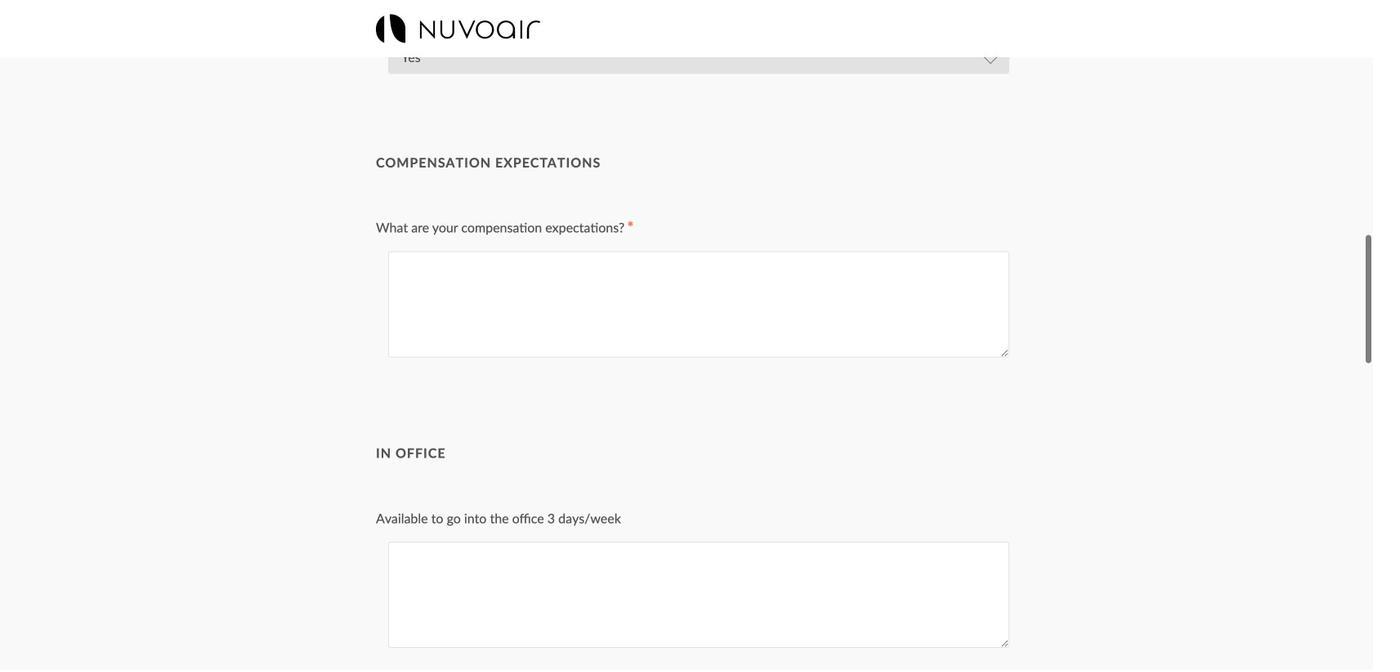 Task type: locate. For each thing, give the bounding box(es) containing it.
None text field
[[388, 542, 1010, 648]]

None text field
[[388, 251, 1010, 358]]



Task type: vqa. For each thing, say whether or not it's contained in the screenshot.
email field
no



Task type: describe. For each thing, give the bounding box(es) containing it.
nuvoair logo image
[[376, 14, 540, 43]]



